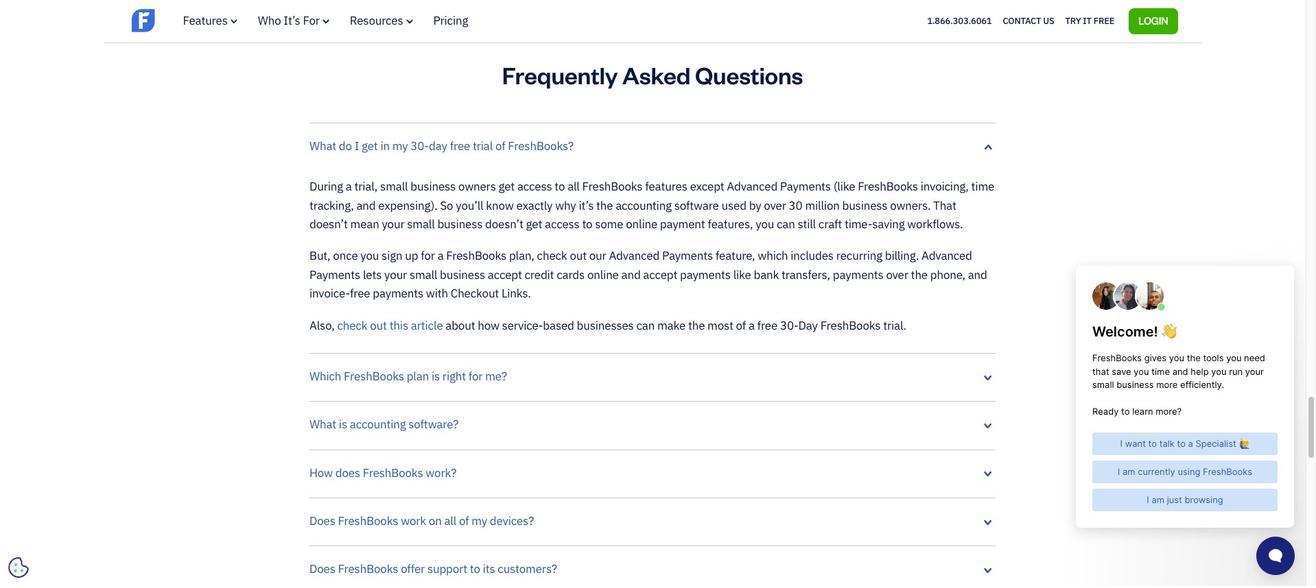 Task type: locate. For each thing, give the bounding box(es) containing it.
payments
[[680, 268, 731, 283], [833, 268, 884, 283], [373, 286, 423, 301]]

0 vertical spatial payments
[[780, 179, 831, 194]]

can left still at the right top of page
[[777, 217, 795, 232]]

1 horizontal spatial and
[[621, 268, 641, 283]]

my left devices?
[[472, 514, 487, 529]]

2 horizontal spatial the
[[911, 268, 928, 283]]

0 horizontal spatial of
[[459, 514, 469, 529]]

2 does from the top
[[310, 562, 335, 577]]

30- right in
[[411, 139, 429, 154]]

2 accept from the left
[[643, 268, 677, 283]]

except
[[690, 179, 724, 194]]

day
[[429, 139, 447, 154]]

our
[[589, 249, 606, 264]]

1 vertical spatial get
[[499, 179, 515, 194]]

1 vertical spatial for
[[469, 369, 483, 384]]

is
[[432, 369, 440, 384], [339, 417, 347, 433]]

used
[[722, 198, 747, 213]]

1 horizontal spatial payments
[[662, 249, 713, 264]]

0 vertical spatial all
[[568, 179, 580, 194]]

support
[[427, 562, 467, 577]]

accept
[[488, 268, 522, 283], [643, 268, 677, 283]]

advanced up by
[[727, 179, 778, 194]]

who it's for
[[258, 13, 320, 28]]

0 vertical spatial accounting
[[616, 198, 672, 213]]

login
[[1139, 14, 1168, 27]]

my
[[392, 139, 408, 154], [472, 514, 487, 529]]

of right on
[[459, 514, 469, 529]]

1 vertical spatial all
[[444, 514, 456, 529]]

payment
[[660, 217, 705, 232]]

small up expensing).
[[380, 179, 408, 194]]

freshbooks left offer
[[338, 562, 398, 577]]

plan,
[[509, 249, 534, 264]]

contact
[[1003, 15, 1041, 27]]

1 horizontal spatial over
[[886, 268, 908, 283]]

0 horizontal spatial all
[[444, 514, 456, 529]]

0 horizontal spatial advanced
[[609, 249, 660, 264]]

your down expensing).
[[382, 217, 405, 232]]

0 vertical spatial free
[[450, 139, 470, 154]]

what for what is accounting software?
[[310, 417, 336, 433]]

doesn't down 'tracking,' on the left of the page
[[310, 217, 348, 232]]

and right phone, on the right top of page
[[968, 268, 987, 283]]

and down trial,
[[356, 198, 376, 213]]

1 horizontal spatial accept
[[643, 268, 677, 283]]

for right up
[[421, 249, 435, 264]]

over right by
[[764, 198, 786, 213]]

0 vertical spatial check
[[537, 249, 567, 264]]

for left me?
[[469, 369, 483, 384]]

freshbooks up checkout
[[446, 249, 507, 264]]

advanced inside 'during a trial, small business owners get access to all freshbooks features except advanced payments (like freshbooks invoicing, time tracking, and expensing). so you'll know exactly why it's the accounting software used by over 30 million business owners. that doesn't mean your small business doesn't get access to some online payment features, you can still craft time-saving workflows.'
[[727, 179, 778, 194]]

online
[[626, 217, 657, 232], [587, 268, 619, 283]]

1 horizontal spatial online
[[626, 217, 657, 232]]

me?
[[485, 369, 507, 384]]

with
[[426, 286, 448, 301]]

0 vertical spatial out
[[570, 249, 587, 264]]

check right also,
[[337, 318, 367, 333]]

frequently asked questions
[[502, 60, 803, 90]]

get down exactly
[[526, 217, 542, 232]]

0 vertical spatial a
[[346, 179, 352, 194]]

accept up make
[[643, 268, 677, 283]]

resources link
[[350, 13, 413, 28]]

0 vertical spatial does
[[310, 514, 335, 529]]

2 horizontal spatial free
[[757, 318, 778, 333]]

1 horizontal spatial the
[[688, 318, 705, 333]]

1 does from the top
[[310, 514, 335, 529]]

business down 'you'll'
[[437, 217, 483, 232]]

to down it's
[[582, 217, 593, 232]]

is up does
[[339, 417, 347, 433]]

free inside but, once you sign up for a freshbooks plan, check out our advanced payments feature, which includes recurring billing. advanced payments lets your small business accept credit cards online and accept payments like bank transfers, payments over the phone, and invoice-free payments with checkout links.
[[350, 286, 370, 301]]

get up know
[[499, 179, 515, 194]]

small
[[380, 179, 408, 194], [407, 217, 435, 232], [410, 268, 437, 283]]

work?
[[426, 466, 456, 481]]

0 horizontal spatial accept
[[488, 268, 522, 283]]

workflows.
[[907, 217, 963, 232]]

1 horizontal spatial accounting
[[616, 198, 672, 213]]

access down why
[[545, 217, 580, 232]]

a inside but, once you sign up for a freshbooks plan, check out our advanced payments feature, which includes recurring billing. advanced payments lets your small business accept credit cards online and accept payments like bank transfers, payments over the phone, and invoice-free payments with checkout links.
[[438, 249, 444, 264]]

0 vertical spatial you
[[756, 217, 774, 232]]

over down billing.
[[886, 268, 908, 283]]

software
[[674, 198, 719, 213]]

still
[[798, 217, 816, 232]]

cards
[[557, 268, 585, 283]]

invoicing,
[[921, 179, 969, 194]]

check inside but, once you sign up for a freshbooks plan, check out our advanced payments feature, which includes recurring billing. advanced payments lets your small business accept credit cards online and accept payments like bank transfers, payments over the phone, and invoice-free payments with checkout links.
[[537, 249, 567, 264]]

a right up
[[438, 249, 444, 264]]

free
[[450, 139, 470, 154], [350, 286, 370, 301], [757, 318, 778, 333]]

out left our
[[570, 249, 587, 264]]

all right on
[[444, 514, 456, 529]]

payments down payment
[[662, 249, 713, 264]]

0 vertical spatial your
[[382, 217, 405, 232]]

get
[[362, 139, 378, 154], [499, 179, 515, 194], [526, 217, 542, 232]]

why
[[555, 198, 576, 213]]

2 vertical spatial the
[[688, 318, 705, 333]]

freshbooks up it's
[[582, 179, 643, 194]]

trial,
[[354, 179, 378, 194]]

trial.
[[883, 318, 907, 333]]

the left most
[[688, 318, 705, 333]]

and inside 'during a trial, small business owners get access to all freshbooks features except advanced payments (like freshbooks invoicing, time tracking, and expensing). so you'll know exactly why it's the accounting software used by over 30 million business owners. that doesn't mean your small business doesn't get access to some online payment features, you can still craft time-saving workflows.'
[[356, 198, 376, 213]]

1 horizontal spatial is
[[432, 369, 440, 384]]

out inside but, once you sign up for a freshbooks plan, check out our advanced payments feature, which includes recurring billing. advanced payments lets your small business accept credit cards online and accept payments like bank transfers, payments over the phone, and invoice-free payments with checkout links.
[[570, 249, 587, 264]]

login link
[[1129, 8, 1178, 34]]

which
[[310, 369, 341, 384]]

2 horizontal spatial payments
[[833, 268, 884, 283]]

you down by
[[756, 217, 774, 232]]

0 vertical spatial 30-
[[411, 139, 429, 154]]

freshbooks logo image
[[131, 7, 238, 33]]

doesn't down know
[[485, 217, 523, 232]]

over
[[764, 198, 786, 213], [886, 268, 908, 283]]

does
[[310, 514, 335, 529], [310, 562, 335, 577]]

1 vertical spatial payments
[[662, 249, 713, 264]]

accounting
[[616, 198, 672, 213], [350, 417, 406, 433]]

free
[[1094, 15, 1115, 27]]

30- down transfers,
[[780, 318, 798, 333]]

0 vertical spatial small
[[380, 179, 408, 194]]

0 horizontal spatial and
[[356, 198, 376, 213]]

0 vertical spatial can
[[777, 217, 795, 232]]

small down up
[[410, 268, 437, 283]]

payments up this
[[373, 286, 423, 301]]

1 horizontal spatial doesn't
[[485, 217, 523, 232]]

also,
[[310, 318, 335, 333]]

get right i
[[362, 139, 378, 154]]

can
[[777, 217, 795, 232], [636, 318, 655, 333]]

advanced up phone, on the right top of page
[[922, 249, 972, 264]]

1 horizontal spatial advanced
[[727, 179, 778, 194]]

which freshbooks plan is right for me?
[[310, 369, 507, 384]]

check up credit
[[537, 249, 567, 264]]

plan
[[407, 369, 429, 384]]

the down billing.
[[911, 268, 928, 283]]

offer
[[401, 562, 425, 577]]

a right most
[[749, 318, 755, 333]]

out
[[570, 249, 587, 264], [370, 318, 387, 333]]

payments up 30
[[780, 179, 831, 194]]

craft
[[819, 217, 842, 232]]

check
[[537, 249, 567, 264], [337, 318, 367, 333]]

it
[[1083, 15, 1092, 27]]

2 vertical spatial get
[[526, 217, 542, 232]]

0 horizontal spatial online
[[587, 268, 619, 283]]

to left its
[[470, 562, 480, 577]]

advanced right our
[[609, 249, 660, 264]]

accept up links.
[[488, 268, 522, 283]]

what
[[310, 139, 336, 154], [310, 417, 336, 433]]

access up exactly
[[517, 179, 552, 194]]

all inside 'during a trial, small business owners get access to all freshbooks features except advanced payments (like freshbooks invoicing, time tracking, and expensing). so you'll know exactly why it's the accounting software used by over 30 million business owners. that doesn't mean your small business doesn't get access to some online payment features, you can still craft time-saving workflows.'
[[568, 179, 580, 194]]

0 vertical spatial for
[[421, 249, 435, 264]]

0 vertical spatial over
[[764, 198, 786, 213]]

some
[[595, 217, 623, 232]]

and down 'some'
[[621, 268, 641, 283]]

0 vertical spatial what
[[310, 139, 336, 154]]

business up checkout
[[440, 268, 485, 283]]

to up why
[[555, 179, 565, 194]]

features
[[645, 179, 688, 194]]

for inside but, once you sign up for a freshbooks plan, check out our advanced payments feature, which includes recurring billing. advanced payments lets your small business accept credit cards online and accept payments like bank transfers, payments over the phone, and invoice-free payments with checkout links.
[[421, 249, 435, 264]]

1 vertical spatial can
[[636, 318, 655, 333]]

of right most
[[736, 318, 746, 333]]

2 horizontal spatial get
[[526, 217, 542, 232]]

1 horizontal spatial check
[[537, 249, 567, 264]]

the inside 'during a trial, small business owners get access to all freshbooks features except advanced payments (like freshbooks invoicing, time tracking, and expensing). so you'll know exactly why it's the accounting software used by over 30 million business owners. that doesn't mean your small business doesn't get access to some online payment features, you can still craft time-saving workflows.'
[[596, 198, 613, 213]]

payments down 'feature,'
[[680, 268, 731, 283]]

payments up invoice-
[[310, 268, 360, 283]]

1 vertical spatial to
[[582, 217, 593, 232]]

free down lets
[[350, 286, 370, 301]]

a left trial,
[[346, 179, 352, 194]]

2 horizontal spatial of
[[736, 318, 746, 333]]

during a trial, small business owners get access to all freshbooks features except advanced payments (like freshbooks invoicing, time tracking, and expensing). so you'll know exactly why it's the accounting software used by over 30 million business owners. that doesn't mean your small business doesn't get access to some online payment features, you can still craft time-saving workflows.
[[310, 179, 995, 232]]

asked
[[622, 60, 691, 90]]

2 horizontal spatial a
[[749, 318, 755, 333]]

my right in
[[392, 139, 408, 154]]

does for does freshbooks work on all of my devices?
[[310, 514, 335, 529]]

accounting down features
[[616, 198, 672, 213]]

online right 'some'
[[626, 217, 657, 232]]

0 vertical spatial the
[[596, 198, 613, 213]]

0 vertical spatial access
[[517, 179, 552, 194]]

is right plan
[[432, 369, 440, 384]]

time-
[[845, 217, 872, 232]]

0 vertical spatial get
[[362, 139, 378, 154]]

try it free
[[1065, 15, 1115, 27]]

1 horizontal spatial all
[[568, 179, 580, 194]]

all
[[568, 179, 580, 194], [444, 514, 456, 529]]

free right "day"
[[450, 139, 470, 154]]

resources
[[350, 13, 403, 28]]

payments down recurring
[[833, 268, 884, 283]]

for for what
[[421, 249, 435, 264]]

1 vertical spatial a
[[438, 249, 444, 264]]

0 horizontal spatial you
[[361, 249, 379, 264]]

1 vertical spatial of
[[736, 318, 746, 333]]

2 vertical spatial free
[[757, 318, 778, 333]]

1 horizontal spatial out
[[570, 249, 587, 264]]

1 vertical spatial my
[[472, 514, 487, 529]]

1 horizontal spatial can
[[777, 217, 795, 232]]

freshbooks inside but, once you sign up for a freshbooks plan, check out our advanced payments feature, which includes recurring billing. advanced payments lets your small business accept credit cards online and accept payments like bank transfers, payments over the phone, and invoice-free payments with checkout links.
[[446, 249, 507, 264]]

the
[[596, 198, 613, 213], [911, 268, 928, 283], [688, 318, 705, 333]]

1 vertical spatial online
[[587, 268, 619, 283]]

what up how
[[310, 417, 336, 433]]

1 vertical spatial you
[[361, 249, 379, 264]]

2 vertical spatial to
[[470, 562, 480, 577]]

frequently
[[502, 60, 618, 90]]

trial
[[473, 139, 493, 154]]

1 what from the top
[[310, 139, 336, 154]]

accounting inside 'during a trial, small business owners get access to all freshbooks features except advanced payments (like freshbooks invoicing, time tracking, and expensing). so you'll know exactly why it's the accounting software used by over 30 million business owners. that doesn't mean your small business doesn't get access to some online payment features, you can still craft time-saving workflows.'
[[616, 198, 672, 213]]

1 horizontal spatial to
[[555, 179, 565, 194]]

over inside 'during a trial, small business owners get access to all freshbooks features except advanced payments (like freshbooks invoicing, time tracking, and expensing). so you'll know exactly why it's the accounting software used by over 30 million business owners. that doesn't mean your small business doesn't get access to some online payment features, you can still craft time-saving workflows.'
[[764, 198, 786, 213]]

you
[[756, 217, 774, 232], [361, 249, 379, 264]]

online down our
[[587, 268, 619, 283]]

out left this
[[370, 318, 387, 333]]

for
[[303, 13, 320, 28]]

0 horizontal spatial free
[[350, 286, 370, 301]]

freshbooks left work
[[338, 514, 398, 529]]

2 horizontal spatial and
[[968, 268, 987, 283]]

1 vertical spatial what
[[310, 417, 336, 433]]

0 horizontal spatial a
[[346, 179, 352, 194]]

0 horizontal spatial get
[[362, 139, 378, 154]]

1 vertical spatial accounting
[[350, 417, 406, 433]]

for for frequently
[[469, 369, 483, 384]]

the right it's
[[596, 198, 613, 213]]

which
[[758, 249, 788, 264]]

0 horizontal spatial over
[[764, 198, 786, 213]]

2 what from the top
[[310, 417, 336, 433]]

what left do
[[310, 139, 336, 154]]

1 vertical spatial check
[[337, 318, 367, 333]]

of right trial
[[495, 139, 505, 154]]

0 vertical spatial online
[[626, 217, 657, 232]]

software?
[[409, 417, 459, 433]]

2 vertical spatial payments
[[310, 268, 360, 283]]

your inside 'during a trial, small business owners get access to all freshbooks features except advanced payments (like freshbooks invoicing, time tracking, and expensing). so you'll know exactly why it's the accounting software used by over 30 million business owners. that doesn't mean your small business doesn't get access to some online payment features, you can still craft time-saving workflows.'
[[382, 217, 405, 232]]

who
[[258, 13, 281, 28]]

1.866.303.6061
[[927, 15, 992, 27]]

1 vertical spatial free
[[350, 286, 370, 301]]

and
[[356, 198, 376, 213], [621, 268, 641, 283], [968, 268, 987, 283]]

all up why
[[568, 179, 580, 194]]

owners.
[[890, 198, 931, 213]]

but,
[[310, 249, 330, 264]]

small down expensing).
[[407, 217, 435, 232]]

1 horizontal spatial a
[[438, 249, 444, 264]]

2 horizontal spatial payments
[[780, 179, 831, 194]]

exactly
[[516, 198, 553, 213]]

a inside 'during a trial, small business owners get access to all freshbooks features except advanced payments (like freshbooks invoicing, time tracking, and expensing). so you'll know exactly why it's the accounting software used by over 30 million business owners. that doesn't mean your small business doesn't get access to some online payment features, you can still craft time-saving workflows.'
[[346, 179, 352, 194]]

your down sign
[[384, 268, 407, 283]]

freshbooks
[[582, 179, 643, 194], [858, 179, 918, 194], [446, 249, 507, 264], [821, 318, 881, 333], [344, 369, 404, 384], [363, 466, 423, 481], [338, 514, 398, 529], [338, 562, 398, 577]]

mean
[[350, 217, 379, 232]]

can left make
[[636, 318, 655, 333]]

accounting up the how does freshbooks work?
[[350, 417, 406, 433]]

1 vertical spatial over
[[886, 268, 908, 283]]

2 vertical spatial small
[[410, 268, 437, 283]]

0 vertical spatial of
[[495, 139, 505, 154]]

doesn't
[[310, 217, 348, 232], [485, 217, 523, 232]]

questions
[[695, 60, 803, 90]]

0 horizontal spatial my
[[392, 139, 408, 154]]

1 horizontal spatial 30-
[[780, 318, 798, 333]]

you up lets
[[361, 249, 379, 264]]

free left the day
[[757, 318, 778, 333]]

credit
[[525, 268, 554, 283]]



Task type: describe. For each thing, give the bounding box(es) containing it.
1 horizontal spatial free
[[450, 139, 470, 154]]

you inside but, once you sign up for a freshbooks plan, check out our advanced payments feature, which includes recurring billing. advanced payments lets your small business accept credit cards online and accept payments like bank transfers, payments over the phone, and invoice-free payments with checkout links.
[[361, 249, 379, 264]]

what do i get in my 30-day free trial of freshbooks?
[[310, 139, 574, 154]]

during
[[310, 179, 343, 194]]

features link
[[183, 13, 237, 28]]

does for does freshbooks offer support to its customers?
[[310, 562, 335, 577]]

1 horizontal spatial my
[[472, 514, 487, 529]]

million
[[805, 198, 840, 213]]

so
[[440, 198, 453, 213]]

does freshbooks work on all of my devices?
[[310, 514, 534, 529]]

this
[[390, 318, 408, 333]]

it's
[[579, 198, 594, 213]]

sign
[[382, 249, 402, 264]]

business inside but, once you sign up for a freshbooks plan, check out our advanced payments feature, which includes recurring billing. advanced payments lets your small business accept credit cards online and accept payments like bank transfers, payments over the phone, and invoice-free payments with checkout links.
[[440, 268, 485, 283]]

phone,
[[930, 268, 965, 283]]

i
[[355, 139, 359, 154]]

0 horizontal spatial can
[[636, 318, 655, 333]]

know
[[486, 198, 514, 213]]

1 accept from the left
[[488, 268, 522, 283]]

like
[[733, 268, 751, 283]]

1 vertical spatial 30-
[[780, 318, 798, 333]]

1.866.303.6061 link
[[927, 15, 992, 27]]

1 vertical spatial access
[[545, 217, 580, 232]]

pricing link
[[433, 13, 468, 28]]

cookie consent banner dialog
[[10, 418, 216, 576]]

0 horizontal spatial check
[[337, 318, 367, 333]]

business up "so"
[[411, 179, 456, 194]]

freshbooks?
[[508, 139, 574, 154]]

right
[[443, 369, 466, 384]]

over inside but, once you sign up for a freshbooks plan, check out our advanced payments feature, which includes recurring billing. advanced payments lets your small business accept credit cards online and accept payments like bank transfers, payments over the phone, and invoice-free payments with checkout links.
[[886, 268, 908, 283]]

do
[[339, 139, 352, 154]]

make
[[657, 318, 686, 333]]

the inside but, once you sign up for a freshbooks plan, check out our advanced payments feature, which includes recurring billing. advanced payments lets your small business accept credit cards online and accept payments like bank transfers, payments over the phone, and invoice-free payments with checkout links.
[[911, 268, 928, 283]]

0 horizontal spatial payments
[[373, 286, 423, 301]]

it's
[[284, 13, 300, 28]]

2 vertical spatial of
[[459, 514, 469, 529]]

day
[[798, 318, 818, 333]]

2 horizontal spatial to
[[582, 217, 593, 232]]

customers?
[[498, 562, 557, 577]]

what is accounting software?
[[310, 417, 459, 433]]

article
[[411, 318, 443, 333]]

bank
[[754, 268, 779, 283]]

contact us
[[1003, 15, 1054, 27]]

its
[[483, 562, 495, 577]]

up
[[405, 249, 418, 264]]

lets
[[363, 268, 382, 283]]

about
[[446, 318, 475, 333]]

does
[[335, 466, 360, 481]]

try
[[1065, 15, 1081, 27]]

but, once you sign up for a freshbooks plan, check out our advanced payments feature, which includes recurring billing. advanced payments lets your small business accept credit cards online and accept payments like bank transfers, payments over the phone, and invoice-free payments with checkout links.
[[310, 249, 987, 301]]

0 horizontal spatial to
[[470, 562, 480, 577]]

freshbooks up owners. at the right top
[[858, 179, 918, 194]]

features,
[[708, 217, 753, 232]]

businesses
[[577, 318, 634, 333]]

1 vertical spatial out
[[370, 318, 387, 333]]

that
[[933, 198, 956, 213]]

2 vertical spatial a
[[749, 318, 755, 333]]

30
[[789, 198, 803, 213]]

2 horizontal spatial advanced
[[922, 249, 972, 264]]

2 doesn't from the left
[[485, 217, 523, 232]]

service-
[[502, 318, 543, 333]]

payments inside 'during a trial, small business owners get access to all freshbooks features except advanced payments (like freshbooks invoicing, time tracking, and expensing). so you'll know exactly why it's the accounting software used by over 30 million business owners. that doesn't mean your small business doesn't get access to some online payment features, you can still craft time-saving workflows.'
[[780, 179, 831, 194]]

by
[[749, 198, 761, 213]]

0 vertical spatial my
[[392, 139, 408, 154]]

small inside but, once you sign up for a freshbooks plan, check out our advanced payments feature, which includes recurring billing. advanced payments lets your small business accept credit cards online and accept payments like bank transfers, payments over the phone, and invoice-free payments with checkout links.
[[410, 268, 437, 283]]

cookie preferences image
[[8, 558, 29, 579]]

check out this article link
[[335, 318, 443, 333]]

freshbooks right does
[[363, 466, 423, 481]]

feature,
[[716, 249, 755, 264]]

also, check out this article about how service-based businesses can make the most of a free 30-day freshbooks trial.
[[310, 318, 907, 333]]

how
[[310, 466, 333, 481]]

in
[[380, 139, 390, 154]]

1 vertical spatial small
[[407, 217, 435, 232]]

time
[[971, 179, 995, 194]]

try it free link
[[1065, 12, 1115, 30]]

owners
[[458, 179, 496, 194]]

checkout
[[451, 286, 499, 301]]

contact us link
[[1003, 12, 1054, 30]]

you'll
[[456, 198, 483, 213]]

business up time-
[[842, 198, 888, 213]]

work
[[401, 514, 426, 529]]

tracking,
[[310, 198, 354, 213]]

saving
[[872, 217, 905, 232]]

freshbooks right the day
[[821, 318, 881, 333]]

pricing
[[433, 13, 468, 28]]

online inside but, once you sign up for a freshbooks plan, check out our advanced payments feature, which includes recurring billing. advanced payments lets your small business accept credit cards online and accept payments like bank transfers, payments over the phone, and invoice-free payments with checkout links.
[[587, 268, 619, 283]]

1 horizontal spatial get
[[499, 179, 515, 194]]

invoice-
[[310, 286, 350, 301]]

once
[[333, 249, 358, 264]]

us
[[1043, 15, 1054, 27]]

how
[[478, 318, 499, 333]]

(like
[[834, 179, 855, 194]]

0 horizontal spatial payments
[[310, 268, 360, 283]]

on
[[429, 514, 442, 529]]

who it's for link
[[258, 13, 329, 28]]

online inside 'during a trial, small business owners get access to all freshbooks features except advanced payments (like freshbooks invoicing, time tracking, and expensing). so you'll know exactly why it's the accounting software used by over 30 million business owners. that doesn't mean your small business doesn't get access to some online payment features, you can still craft time-saving workflows.'
[[626, 217, 657, 232]]

does freshbooks offer support to its customers?
[[310, 562, 557, 577]]

recurring
[[836, 249, 883, 264]]

0 vertical spatial to
[[555, 179, 565, 194]]

you inside 'during a trial, small business owners get access to all freshbooks features except advanced payments (like freshbooks invoicing, time tracking, and expensing). so you'll know exactly why it's the accounting software used by over 30 million business owners. that doesn't mean your small business doesn't get access to some online payment features, you can still craft time-saving workflows.'
[[756, 217, 774, 232]]

1 horizontal spatial payments
[[680, 268, 731, 283]]

0 horizontal spatial is
[[339, 417, 347, 433]]

0 horizontal spatial 30-
[[411, 139, 429, 154]]

what for what do i get in my 30-day free trial of freshbooks?
[[310, 139, 336, 154]]

0 vertical spatial is
[[432, 369, 440, 384]]

freshbooks left plan
[[344, 369, 404, 384]]

your inside but, once you sign up for a freshbooks plan, check out our advanced payments feature, which includes recurring billing. advanced payments lets your small business accept credit cards online and accept payments like bank transfers, payments over the phone, and invoice-free payments with checkout links.
[[384, 268, 407, 283]]

links.
[[502, 286, 531, 301]]

includes
[[791, 249, 834, 264]]

1 horizontal spatial of
[[495, 139, 505, 154]]

1 doesn't from the left
[[310, 217, 348, 232]]

can inside 'during a trial, small business owners get access to all freshbooks features except advanced payments (like freshbooks invoicing, time tracking, and expensing). so you'll know exactly why it's the accounting software used by over 30 million business owners. that doesn't mean your small business doesn't get access to some online payment features, you can still craft time-saving workflows.'
[[777, 217, 795, 232]]



Task type: vqa. For each thing, say whether or not it's contained in the screenshot.
& to the top
no



